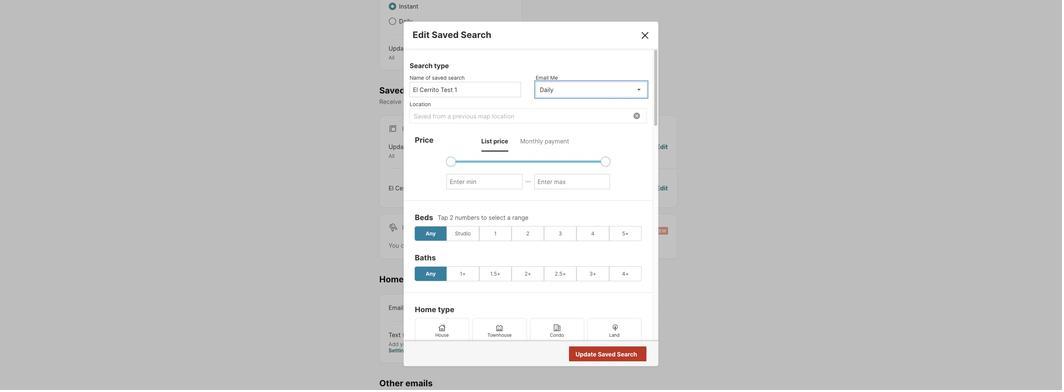 Task type: locate. For each thing, give the bounding box(es) containing it.
update types all
[[389, 45, 427, 61], [389, 143, 427, 159]]

price
[[494, 137, 508, 145]]

no inside "button"
[[607, 351, 615, 358]]

create
[[413, 242, 431, 249]]

account
[[456, 341, 477, 347]]

1 vertical spatial emails
[[405, 378, 433, 388]]

home
[[379, 274, 404, 285], [415, 305, 436, 314]]

Saved from a previous map location search field
[[410, 109, 647, 124]]

el
[[389, 184, 394, 192]]

sale
[[416, 125, 430, 133]]

update saved search button
[[569, 346, 647, 361]]

minimum price slider
[[446, 157, 456, 166]]

(sms)
[[403, 331, 420, 338]]

House checkbox
[[415, 318, 469, 344]]

types down for sale
[[411, 143, 427, 151]]

0 horizontal spatial search
[[448, 74, 465, 81]]

1 vertical spatial search
[[528, 98, 547, 106]]

el cerrito test 1
[[389, 184, 433, 192]]

no results button
[[599, 347, 646, 362]]

home inside edit saved search dialog
[[415, 305, 436, 314]]

2 up for
[[526, 230, 530, 237]]

update inside button
[[576, 350, 597, 358]]

any inside radio
[[426, 271, 436, 277]]

1 vertical spatial searches
[[451, 242, 478, 249]]

3
[[559, 230, 562, 237]]

1 horizontal spatial your
[[486, 98, 498, 106]]

email up text
[[389, 304, 404, 311]]

0 horizontal spatial emails
[[405, 378, 433, 388]]

your up settings
[[400, 341, 411, 347]]

email inside edit saved search dialog
[[536, 74, 549, 81]]

email me
[[536, 74, 558, 81]]

all up el
[[389, 153, 395, 159]]

price
[[415, 136, 434, 144]]

1 vertical spatial for
[[402, 224, 414, 231]]

2 any from the top
[[426, 271, 436, 277]]

0 horizontal spatial 2
[[450, 214, 453, 221]]

search
[[461, 29, 492, 40], [410, 62, 433, 70], [617, 350, 637, 358]]

searches down the studio 'option'
[[451, 242, 478, 249]]

2 horizontal spatial search
[[617, 350, 637, 358]]

2 right tap
[[450, 214, 453, 221]]

list box inside edit saved search dialog
[[536, 82, 647, 97]]

search inside button
[[617, 350, 637, 358]]

3+
[[590, 271, 596, 277]]

4+ radio
[[609, 266, 642, 281]]

results
[[617, 351, 637, 358]]

option group for home type
[[415, 318, 642, 373]]

text
[[389, 331, 401, 338]]

tours
[[406, 274, 428, 285]]

1 horizontal spatial 2
[[526, 230, 530, 237]]

2 vertical spatial edit button
[[657, 184, 668, 193]]

saved up 'receive'
[[379, 85, 405, 96]]

monthly payment
[[520, 137, 569, 145]]

no
[[599, 184, 607, 192], [607, 351, 615, 358]]

email
[[536, 74, 549, 81], [389, 304, 404, 311]]

list box
[[536, 82, 647, 97]]

no down maximum price slider at the right top
[[599, 184, 607, 192]]

1 vertical spatial all
[[389, 153, 395, 159]]

email left the me
[[536, 74, 549, 81]]

email for email me
[[536, 74, 549, 81]]

update
[[389, 45, 409, 52], [389, 143, 409, 151], [576, 350, 597, 358]]

types for middle edit button
[[411, 143, 427, 151]]

clear input button
[[634, 112, 640, 119]]

Daily radio
[[389, 18, 396, 25]]

edit
[[413, 29, 430, 40], [502, 45, 513, 52], [657, 143, 668, 151], [657, 184, 668, 192]]

list
[[482, 137, 492, 145]]

any up create
[[426, 230, 436, 237]]

0 horizontal spatial search
[[410, 62, 433, 70]]

0 vertical spatial email
[[536, 74, 549, 81]]

1 horizontal spatial emails
[[609, 184, 627, 192]]

Condo checkbox
[[530, 318, 584, 344]]

update down the 'daily' radio
[[389, 45, 409, 52]]

your right on
[[486, 98, 498, 106]]

for left rent
[[402, 224, 414, 231]]

0 vertical spatial all
[[389, 54, 395, 61]]

3+ radio
[[577, 266, 609, 281]]

1 down select
[[494, 230, 497, 237]]

0 vertical spatial search
[[461, 29, 492, 40]]

1 vertical spatial 1
[[494, 230, 497, 237]]

None checkbox
[[489, 330, 513, 341]]

your
[[486, 98, 498, 106], [400, 341, 411, 347]]

types up search type
[[411, 45, 427, 52]]

0 horizontal spatial no
[[599, 184, 607, 192]]

1 horizontal spatial no
[[607, 351, 615, 358]]

text (sms)
[[389, 331, 420, 338]]

1 all from the top
[[389, 54, 395, 61]]

account settings
[[389, 341, 477, 354]]

1 any from the top
[[426, 230, 436, 237]]

for left sale
[[402, 125, 414, 133]]

update down for sale
[[389, 143, 409, 151]]

search
[[448, 74, 465, 81], [528, 98, 547, 106]]

location
[[410, 101, 431, 107]]

0 horizontal spatial email
[[389, 304, 404, 311]]

saved inside button
[[598, 350, 616, 358]]

all down the 'daily' radio
[[389, 54, 395, 61]]

any down baths at the left bottom of the page
[[426, 271, 436, 277]]

0 vertical spatial home
[[379, 274, 404, 285]]

1 vertical spatial types
[[411, 143, 427, 151]]

0 vertical spatial type
[[434, 62, 449, 70]]

2
[[450, 214, 453, 221], [526, 230, 530, 237]]

1 vertical spatial email
[[389, 304, 404, 311]]

rent
[[416, 224, 431, 231]]

0 vertical spatial update
[[389, 45, 409, 52]]

1 right test
[[430, 184, 433, 192]]

edit saved search dialog
[[404, 22, 659, 390]]

update types all up search type
[[389, 45, 427, 61]]

0 vertical spatial search
[[448, 74, 465, 81]]

types
[[411, 45, 427, 52], [411, 143, 427, 151]]

0 vertical spatial 1
[[430, 184, 433, 192]]

1
[[430, 184, 433, 192], [494, 230, 497, 237]]

0 horizontal spatial home
[[379, 274, 404, 285]]

1 vertical spatial any
[[426, 271, 436, 277]]

daily
[[399, 18, 413, 25]]

0 vertical spatial any
[[426, 230, 436, 237]]

type
[[434, 62, 449, 70], [438, 305, 455, 314]]

update types all down for sale
[[389, 143, 427, 159]]

list price element
[[482, 131, 508, 152]]

1 vertical spatial your
[[400, 341, 411, 347]]

1 for from the top
[[402, 125, 414, 133]]

type up saved
[[434, 62, 449, 70]]

1 horizontal spatial 1
[[494, 230, 497, 237]]

1 vertical spatial update types all
[[389, 143, 427, 159]]

option group
[[415, 226, 642, 241], [415, 266, 642, 281], [415, 318, 642, 373]]

1 vertical spatial option group
[[415, 266, 642, 281]]

search up name of saved search text box
[[448, 74, 465, 81]]

0 horizontal spatial searches
[[407, 85, 447, 96]]

any
[[426, 230, 436, 237], [426, 271, 436, 277]]

while
[[479, 242, 494, 249]]

me
[[550, 74, 558, 81]]

0 vertical spatial your
[[486, 98, 498, 106]]

preferred
[[500, 98, 526, 106]]

2 all from the top
[[389, 153, 395, 159]]

for rent
[[402, 224, 431, 231]]

receive
[[379, 98, 402, 106]]

2+
[[525, 271, 531, 277]]

2+ radio
[[512, 266, 544, 281]]

searches down 'of'
[[407, 85, 447, 96]]

2 types from the top
[[411, 143, 427, 151]]

types for the topmost edit button
[[411, 45, 427, 52]]

2 update types all from the top
[[389, 143, 427, 159]]

saved
[[432, 29, 459, 40], [379, 85, 405, 96], [432, 242, 450, 249], [598, 350, 616, 358]]

home left tours
[[379, 274, 404, 285]]

searching
[[496, 242, 523, 249]]

any for studio
[[426, 230, 436, 237]]

1 vertical spatial home
[[415, 305, 436, 314]]

1.5+ radio
[[479, 266, 512, 281]]

1 horizontal spatial home
[[415, 305, 436, 314]]

filters.
[[548, 98, 566, 106]]

searches
[[407, 85, 447, 96], [451, 242, 478, 249]]

2 vertical spatial option group
[[415, 318, 642, 373]]

—
[[525, 178, 531, 185]]

1 vertical spatial no
[[607, 351, 615, 358]]

0 vertical spatial 2
[[450, 214, 453, 221]]

0 vertical spatial types
[[411, 45, 427, 52]]

emails right 'other'
[[405, 378, 433, 388]]

home up house option
[[415, 305, 436, 314]]

update left no results
[[576, 350, 597, 358]]

any inside checkbox
[[426, 230, 436, 237]]

0 vertical spatial emails
[[609, 184, 627, 192]]

all
[[389, 54, 395, 61], [389, 153, 395, 159]]

1 horizontal spatial search
[[461, 29, 492, 40]]

1 types from the top
[[411, 45, 427, 52]]

type up house option
[[438, 305, 455, 314]]

0 vertical spatial edit button
[[502, 44, 513, 61]]

1+
[[460, 271, 466, 277]]

0 vertical spatial searches
[[407, 85, 447, 96]]

tap 2 numbers to select a range
[[438, 214, 529, 221]]

instant
[[399, 3, 419, 10]]

0 vertical spatial no
[[599, 184, 607, 192]]

0 vertical spatial update types all
[[389, 45, 427, 61]]

4 checkbox
[[577, 226, 609, 241]]

tap
[[438, 214, 448, 221]]

saved down any checkbox
[[432, 242, 450, 249]]

4+
[[622, 271, 629, 277]]

you
[[389, 242, 399, 249]]

Townhouse checkbox
[[472, 318, 527, 344]]

any for 1+
[[426, 271, 436, 277]]

condo
[[550, 332, 564, 338]]

option group containing house
[[415, 318, 642, 373]]

maximum price slider
[[601, 157, 611, 166]]

1 horizontal spatial search
[[528, 98, 547, 106]]

emails
[[609, 184, 627, 192], [405, 378, 433, 388]]

2 for from the top
[[402, 224, 414, 231]]

1 update types all from the top
[[389, 45, 427, 61]]

searches inside saved searches receive timely notifications based on your preferred search filters.
[[407, 85, 447, 96]]

saved left results
[[598, 350, 616, 358]]

1 vertical spatial type
[[438, 305, 455, 314]]

your inside saved searches receive timely notifications based on your preferred search filters.
[[486, 98, 498, 106]]

a
[[507, 214, 511, 221]]

1 vertical spatial update
[[389, 143, 409, 151]]

no for no results
[[607, 351, 615, 358]]

2 vertical spatial update
[[576, 350, 597, 358]]

1 vertical spatial 2
[[526, 230, 530, 237]]

no left results
[[607, 351, 615, 358]]

1 horizontal spatial email
[[536, 74, 549, 81]]

emails down maximum price slider at the right top
[[609, 184, 627, 192]]

Enter min text field
[[450, 178, 519, 185]]

type for home type
[[438, 305, 455, 314]]

search inside saved searches receive timely notifications based on your preferred search filters.
[[528, 98, 547, 106]]

test
[[416, 184, 429, 192]]

add
[[389, 341, 399, 347]]

0 vertical spatial for
[[402, 125, 414, 133]]

search up saved from a previous map location 'search box'
[[528, 98, 547, 106]]

2 vertical spatial search
[[617, 350, 637, 358]]

baths
[[415, 253, 436, 262]]

name of saved search element
[[410, 71, 517, 82]]

location element
[[410, 97, 643, 108]]



Task type: vqa. For each thing, say whether or not it's contained in the screenshot.
the your in the Saved Searches Receive timely notifications based on your preferred search filters.
yes



Task type: describe. For each thing, give the bounding box(es) containing it.
notifications
[[422, 98, 456, 106]]

edit saved search element
[[413, 29, 631, 40]]

Name of saved search text field
[[413, 86, 518, 93]]

5+ checkbox
[[609, 226, 642, 241]]

email me element
[[536, 71, 643, 82]]

all for middle edit button
[[389, 153, 395, 159]]

range
[[512, 214, 529, 221]]

0 vertical spatial option group
[[415, 226, 642, 241]]

name
[[410, 74, 424, 81]]

Land checkbox
[[587, 318, 642, 344]]

Any radio
[[415, 266, 447, 281]]

Instant radio
[[389, 3, 396, 10]]

other emails
[[379, 378, 433, 388]]

studio
[[455, 230, 471, 237]]

add your phone number in
[[389, 341, 456, 347]]

3 checkbox
[[544, 226, 577, 241]]

update for the topmost edit button
[[389, 45, 409, 52]]

no for no emails
[[599, 184, 607, 192]]

cerrito
[[395, 184, 415, 192]]

saved inside saved searches receive timely notifications based on your preferred search filters.
[[379, 85, 405, 96]]

land
[[609, 332, 620, 338]]

update types all for middle edit button
[[389, 143, 427, 159]]

phone
[[413, 341, 428, 347]]

timely
[[403, 98, 420, 106]]

no results
[[607, 351, 637, 358]]

for
[[525, 242, 533, 249]]

home for home tours
[[379, 274, 404, 285]]

number
[[429, 341, 448, 347]]

type for search type
[[434, 62, 449, 70]]

all for the topmost edit button
[[389, 54, 395, 61]]

for for for rent
[[402, 224, 414, 231]]

to
[[481, 214, 487, 221]]

can
[[401, 242, 411, 249]]

1 inside option
[[494, 230, 497, 237]]

4
[[591, 230, 595, 237]]

other
[[379, 378, 404, 388]]

1 vertical spatial search
[[410, 62, 433, 70]]

email for email
[[389, 304, 404, 311]]

select
[[489, 214, 506, 221]]

Enter max text field
[[538, 178, 607, 185]]

edit inside edit saved search dialog
[[413, 29, 430, 40]]

home type
[[415, 305, 455, 314]]

saved
[[432, 74, 447, 81]]

0 horizontal spatial your
[[400, 341, 411, 347]]

emails for other emails
[[405, 378, 433, 388]]

search inside 'element'
[[448, 74, 465, 81]]

edit saved search
[[413, 29, 492, 40]]

settings
[[389, 347, 410, 354]]

1+ radio
[[447, 266, 479, 281]]

2 inside 2 checkbox
[[526, 230, 530, 237]]

of
[[426, 74, 431, 81]]

1 horizontal spatial searches
[[451, 242, 478, 249]]

home tours
[[379, 274, 428, 285]]

saved searches receive timely notifications based on your preferred search filters.
[[379, 85, 566, 106]]

house
[[435, 332, 449, 338]]

1 vertical spatial edit button
[[657, 142, 668, 159]]

emails for no emails
[[609, 184, 627, 192]]

name of saved search
[[410, 74, 465, 81]]

for for for sale
[[402, 125, 414, 133]]

list price
[[482, 137, 508, 145]]

you can create saved searches while searching for rentals .
[[389, 242, 555, 249]]

option group for baths
[[415, 266, 642, 281]]

2.5+ radio
[[544, 266, 577, 281]]

Studio checkbox
[[447, 226, 479, 241]]

1.5+
[[490, 271, 501, 277]]

payment
[[545, 137, 569, 145]]

5+
[[622, 230, 629, 237]]

home for home type
[[415, 305, 436, 314]]

2 checkbox
[[512, 226, 544, 241]]

rentals
[[534, 242, 553, 249]]

2.5+
[[555, 271, 566, 277]]

.
[[553, 242, 555, 249]]

0 horizontal spatial 1
[[430, 184, 433, 192]]

numbers
[[455, 214, 480, 221]]

search for update saved search
[[617, 350, 637, 358]]

monthly payment element
[[520, 131, 569, 152]]

account settings link
[[389, 341, 477, 354]]

update for middle edit button
[[389, 143, 409, 151]]

search for edit saved search
[[461, 29, 492, 40]]

Any checkbox
[[415, 226, 447, 241]]

on
[[477, 98, 484, 106]]

saved up search type
[[432, 29, 459, 40]]

search type
[[410, 62, 449, 70]]

in
[[450, 341, 454, 347]]

based
[[458, 98, 476, 106]]

update saved search
[[576, 350, 637, 358]]

no emails
[[599, 184, 627, 192]]

monthly
[[520, 137, 543, 145]]

for sale
[[402, 125, 430, 133]]

beds
[[415, 213, 433, 222]]

update types all for the topmost edit button
[[389, 45, 427, 61]]

townhouse
[[488, 332, 512, 338]]

1 checkbox
[[479, 226, 512, 241]]



